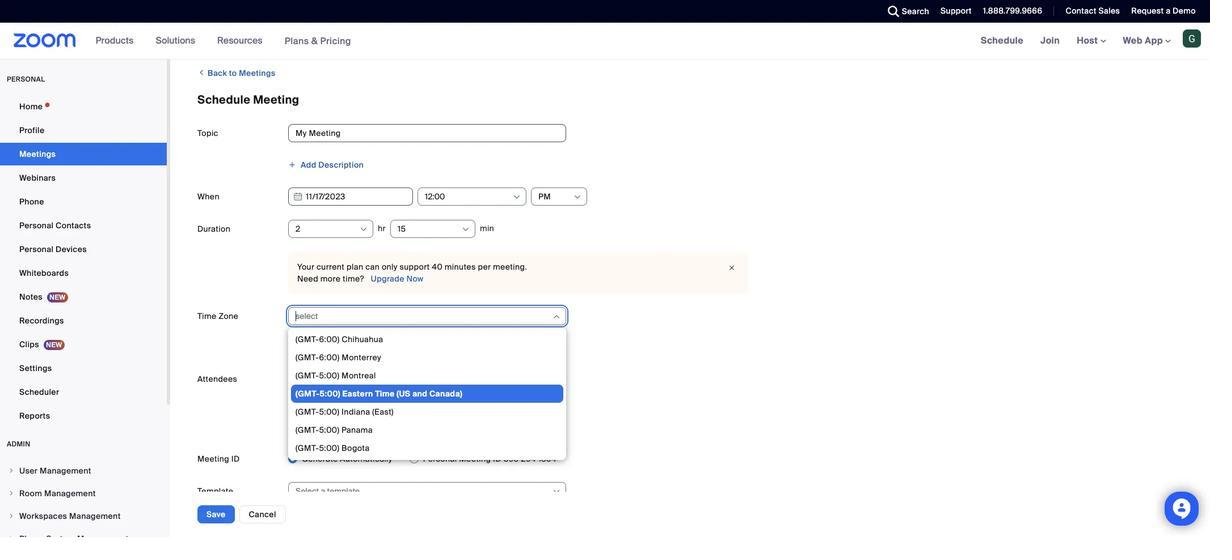 Task type: describe. For each thing, give the bounding box(es) containing it.
profile
[[19, 125, 45, 136]]

room
[[19, 489, 42, 499]]

profile picture image
[[1183, 30, 1201, 48]]

hr
[[378, 223, 386, 234]]

now
[[407, 274, 424, 284]]

to right back
[[229, 68, 237, 78]]

added
[[313, 413, 339, 423]]

admin menu menu
[[0, 461, 167, 538]]

plans & pricing
[[285, 35, 351, 47]]

user management menu item
[[0, 461, 167, 482]]

home link
[[0, 95, 167, 118]]

5:00) for montreal
[[319, 371, 339, 381]]

search
[[902, 6, 929, 16]]

1 vertical spatial show options image
[[552, 488, 561, 497]]

back to meetings link
[[197, 64, 275, 82]]

user management
[[19, 466, 91, 477]]

schedule for schedule
[[981, 35, 1024, 47]]

when
[[197, 192, 220, 202]]

schedule for schedule meeting
[[197, 92, 250, 107]]

clips link
[[0, 334, 167, 356]]

to inside enable continuous meeting chat added attendees will have access to the meeting group chat before and after the meeting.
[[447, 413, 455, 423]]

add description button
[[288, 157, 364, 174]]

web app
[[1123, 35, 1163, 47]]

contacts
[[56, 221, 91, 231]]

template
[[197, 487, 233, 497]]

meetings inside the meetings link
[[19, 149, 56, 159]]

additional
[[460, 19, 498, 29]]

personal menu menu
[[0, 95, 167, 429]]

sales
[[1099, 6, 1120, 16]]

and inside enable continuous meeting chat added attendees will have access to the meeting group chat before and after the meeting.
[[387, 425, 402, 435]]

cancel
[[249, 510, 276, 520]]

1 zoom from the left
[[36, 19, 59, 29]]

hide options image
[[552, 313, 561, 322]]

6:00) for monterrey
[[319, 353, 340, 363]]

add
[[301, 160, 316, 170]]

recurring
[[302, 343, 340, 353]]

2 horizontal spatial upgrade
[[522, 19, 556, 29]]

description
[[318, 160, 364, 170]]

left image
[[197, 67, 206, 78]]

(gmt-5:00) indiana (east)
[[296, 407, 394, 418]]

(gmt-6:00) chihuahua
[[296, 335, 383, 345]]

meeting. inside your current plan can only support 40 minutes per meeting. need more time? upgrade now
[[493, 262, 527, 272]]

before
[[360, 425, 385, 435]]

request
[[1132, 6, 1164, 16]]

personal
[[7, 75, 45, 84]]

meeting id option group
[[288, 451, 1183, 469]]

get
[[327, 19, 340, 29]]

show options image for 2
[[359, 225, 368, 234]]

cost.
[[501, 19, 520, 29]]

attendees
[[197, 374, 237, 385]]

upgrade now link
[[369, 274, 424, 284]]

can
[[365, 262, 380, 272]]

webinars link
[[0, 167, 167, 189]]

resources button
[[217, 23, 268, 59]]

generate automatically
[[302, 455, 392, 465]]

phone link
[[0, 191, 167, 213]]

meeting inside option group
[[459, 455, 491, 465]]

plans
[[285, 35, 309, 47]]

join link
[[1032, 23, 1068, 59]]

meeting down back to meetings
[[253, 92, 299, 107]]

15 button
[[398, 221, 461, 238]]

today
[[558, 19, 580, 29]]

2 zoom from the left
[[252, 19, 275, 29]]

2 button
[[296, 221, 359, 238]]

pm button
[[538, 188, 572, 205]]

meeting up personal meeting id 595 294 1354
[[471, 413, 503, 423]]

management for user management
[[40, 466, 91, 477]]

reports
[[19, 411, 50, 422]]

workspaces management
[[19, 512, 121, 522]]

(gmt-5:00) bogota
[[296, 444, 370, 454]]

Topic text field
[[288, 124, 566, 142]]

meeting up have
[[389, 398, 420, 408]]

resources
[[217, 35, 262, 47]]

2 ai from the left
[[157, 19, 165, 29]]

time zone
[[197, 311, 238, 322]]

schedule meeting
[[197, 92, 299, 107]]

your current plan can only support 40 minutes per meeting. need more time? upgrade now
[[297, 262, 527, 284]]

0 horizontal spatial the
[[424, 425, 437, 435]]

3 ai from the left
[[382, 19, 390, 29]]

meeting up template
[[197, 455, 229, 465]]

reports link
[[0, 405, 167, 428]]

management for room management
[[44, 489, 96, 499]]

web app button
[[1123, 35, 1171, 47]]

5:00) for eastern
[[320, 389, 340, 399]]

join
[[1041, 35, 1060, 47]]

enable
[[313, 398, 340, 408]]

0 vertical spatial time
[[197, 311, 216, 322]]

(gmt- for (gmt-6:00) monterrey
[[296, 353, 319, 363]]

minutes
[[445, 262, 476, 272]]

canada)
[[429, 389, 462, 399]]

(gmt-6:00) monterrey
[[296, 353, 381, 363]]

right image for user management
[[8, 468, 15, 475]]

notes link
[[0, 286, 167, 309]]

indiana
[[342, 407, 370, 418]]

1 vertical spatial and
[[412, 389, 427, 399]]

recordings
[[19, 316, 64, 326]]

only
[[382, 262, 398, 272]]

id inside meeting id option group
[[493, 455, 502, 465]]

zone
[[219, 311, 238, 322]]

personal for personal devices
[[19, 245, 54, 255]]

(gmt- for (gmt-5:00) bogota
[[296, 444, 319, 454]]

access inside enable continuous meeting chat added attendees will have access to the meeting group chat before and after the meeting.
[[417, 413, 445, 423]]

select start time text field
[[425, 188, 512, 205]]

upgrade inside your current plan can only support 40 minutes per meeting. need more time? upgrade now
[[371, 274, 404, 284]]

companion,
[[71, 19, 119, 29]]

right image inside the room management menu item
[[8, 491, 15, 498]]

home
[[19, 102, 43, 112]]

a
[[1166, 6, 1171, 16]]

settings
[[19, 364, 52, 374]]

close image
[[725, 263, 739, 274]]

user
[[19, 466, 38, 477]]

search button
[[879, 0, 932, 23]]

&
[[311, 35, 318, 47]]

workspaces management menu item
[[0, 506, 167, 528]]

1.888.799.9666 button up join
[[975, 0, 1045, 23]]

6:00) for chihuahua
[[319, 335, 340, 345]]

group
[[313, 425, 337, 435]]

product information navigation
[[87, 23, 360, 60]]

40
[[432, 262, 443, 272]]

show options image for pm
[[573, 193, 582, 202]]

support
[[941, 6, 972, 16]]

workspaces
[[19, 512, 67, 522]]



Task type: vqa. For each thing, say whether or not it's contained in the screenshot.
advanced
no



Task type: locate. For each thing, give the bounding box(es) containing it.
3 (gmt- from the top
[[296, 371, 319, 381]]

schedule down 1.888.799.9666
[[981, 35, 1024, 47]]

personal inside meeting id option group
[[423, 455, 457, 465]]

upgrade down only
[[371, 274, 404, 284]]

contact sales
[[1066, 6, 1120, 16]]

show options image right pm dropdown button
[[573, 193, 582, 202]]

upgrade up the resources
[[207, 19, 240, 29]]

5:00) down (gmt-6:00) monterrey at the bottom of page
[[319, 371, 339, 381]]

0 horizontal spatial zoom
[[36, 19, 59, 29]]

zoom logo image
[[14, 33, 76, 48]]

2 vertical spatial management
[[69, 512, 121, 522]]

access inside meet zoom ai companion, footer
[[342, 19, 370, 29]]

whiteboards
[[19, 268, 69, 279]]

(gmt- for (gmt-5:00) panama
[[296, 426, 319, 436]]

topic
[[197, 128, 218, 138]]

2 horizontal spatial show options image
[[573, 193, 582, 202]]

7 (gmt- from the top
[[296, 444, 319, 454]]

5:00) up generate
[[319, 444, 339, 454]]

personal down phone
[[19, 221, 54, 231]]

request a demo link
[[1123, 0, 1210, 23], [1132, 6, 1196, 16]]

1 horizontal spatial upgrade
[[371, 274, 404, 284]]

5:00) for panama
[[319, 426, 339, 436]]

2 6:00) from the top
[[319, 353, 340, 363]]

0 vertical spatial meetings
[[239, 68, 275, 78]]

0 horizontal spatial meeting.
[[439, 425, 473, 435]]

add image
[[288, 161, 296, 169]]

zoom left one
[[252, 19, 275, 29]]

meeting. down canada)
[[439, 425, 473, 435]]

and down will
[[387, 425, 402, 435]]

meetings navigation
[[972, 23, 1210, 60]]

back to meetings
[[206, 68, 275, 78]]

6 (gmt- from the top
[[296, 426, 319, 436]]

right image left user
[[8, 468, 15, 475]]

1 vertical spatial chat
[[339, 425, 358, 435]]

1 6:00) from the top
[[319, 335, 340, 345]]

2 (gmt- from the top
[[296, 353, 319, 363]]

management inside the room management menu item
[[44, 489, 96, 499]]

1.888.799.9666 button up schedule link
[[983, 6, 1042, 16]]

upgrade
[[207, 19, 240, 29], [522, 19, 556, 29], [371, 274, 404, 284]]

select time zone text field
[[296, 308, 551, 325]]

management down the room management menu item on the left bottom of the page
[[69, 512, 121, 522]]

personal
[[19, 221, 54, 231], [19, 245, 54, 255], [423, 455, 457, 465]]

ai left companion
[[382, 19, 390, 29]]

contact
[[1066, 6, 1097, 16]]

5:00) for indiana
[[319, 407, 339, 418]]

meetings up schedule meeting
[[239, 68, 275, 78]]

and left get
[[310, 19, 325, 29]]

access right get
[[342, 19, 370, 29]]

new
[[140, 19, 155, 29]]

When text field
[[288, 188, 413, 206]]

chat down attendees
[[339, 425, 358, 435]]

time up (east)
[[375, 389, 395, 399]]

1 vertical spatial right image
[[8, 536, 15, 538]]

whiteboards link
[[0, 262, 167, 285]]

personal down enable continuous meeting chat added attendees will have access to the meeting group chat before and after the meeting.
[[423, 455, 457, 465]]

(gmt- down recurring
[[296, 371, 319, 381]]

1 right image from the top
[[8, 491, 15, 498]]

0 horizontal spatial id
[[231, 455, 240, 465]]

2 right image from the top
[[8, 513, 15, 520]]

the down canada)
[[457, 413, 469, 423]]

1.888.799.9666 button
[[975, 0, 1045, 23], [983, 6, 1042, 16]]

0 horizontal spatial time
[[197, 311, 216, 322]]

bogota
[[342, 444, 370, 454]]

demo
[[1173, 6, 1196, 16]]

plans & pricing link
[[285, 35, 351, 47], [285, 35, 351, 47]]

1 vertical spatial time
[[375, 389, 395, 399]]

to down canada)
[[447, 413, 455, 423]]

1 horizontal spatial id
[[493, 455, 502, 465]]

show options image down 1354
[[552, 488, 561, 497]]

management up room management
[[40, 466, 91, 477]]

and right (us
[[412, 389, 427, 399]]

devices
[[56, 245, 87, 255]]

host button
[[1077, 35, 1106, 47]]

1 horizontal spatial ai
[[157, 19, 165, 29]]

meet
[[14, 19, 34, 29]]

add description
[[301, 160, 364, 170]]

will
[[382, 413, 394, 423]]

meeting
[[342, 343, 374, 353]]

id left 595
[[493, 455, 502, 465]]

banner
[[0, 23, 1210, 60]]

1.888.799.9666
[[983, 6, 1042, 16]]

0 vertical spatial right image
[[8, 468, 15, 475]]

0 vertical spatial access
[[342, 19, 370, 29]]

1 vertical spatial meetings
[[19, 149, 56, 159]]

5:00) for bogota
[[319, 444, 339, 454]]

5:00) up group
[[319, 407, 339, 418]]

1 vertical spatial access
[[417, 413, 445, 423]]

1 horizontal spatial schedule
[[981, 35, 1024, 47]]

personal up whiteboards
[[19, 245, 54, 255]]

duration
[[197, 224, 230, 234]]

pro
[[295, 19, 308, 29]]

right image left workspaces
[[8, 513, 15, 520]]

1 vertical spatial right image
[[8, 513, 15, 520]]

continuous
[[342, 398, 386, 408]]

ai right new
[[157, 19, 165, 29]]

personal contacts link
[[0, 214, 167, 237]]

1 horizontal spatial zoom
[[252, 19, 275, 29]]

1 vertical spatial meeting.
[[439, 425, 473, 435]]

meeting left 595
[[459, 455, 491, 465]]

more
[[320, 274, 341, 284]]

recurring meeting
[[302, 343, 374, 353]]

monterrey
[[342, 353, 381, 363]]

time?
[[343, 274, 364, 284]]

1 horizontal spatial meetings
[[239, 68, 275, 78]]

schedule inside schedule link
[[981, 35, 1024, 47]]

0 horizontal spatial chat
[[339, 425, 358, 435]]

show options image left hr
[[359, 225, 368, 234]]

4 (gmt- from the top
[[296, 389, 320, 399]]

1 vertical spatial the
[[424, 425, 437, 435]]

need
[[297, 274, 318, 284]]

id up template
[[231, 455, 240, 465]]

0 horizontal spatial ai
[[61, 19, 69, 29]]

access up after at the left bottom
[[417, 413, 445, 423]]

5:00) down added
[[319, 426, 339, 436]]

show options image left the pm
[[512, 193, 521, 202]]

0 vertical spatial schedule
[[981, 35, 1024, 47]]

1 ai from the left
[[61, 19, 69, 29]]

right image for workspaces management
[[8, 513, 15, 520]]

(us
[[397, 389, 410, 399]]

management inside workspaces management menu item
[[69, 512, 121, 522]]

upgrade today link
[[522, 19, 580, 29]]

assistant!
[[167, 19, 205, 29]]

1 horizontal spatial chat
[[422, 398, 441, 408]]

id
[[231, 455, 240, 465], [493, 455, 502, 465]]

(east)
[[372, 407, 394, 418]]

time left zone
[[197, 311, 216, 322]]

1 id from the left
[[231, 455, 240, 465]]

0 horizontal spatial meetings
[[19, 149, 56, 159]]

attendees
[[341, 413, 380, 423]]

companion
[[392, 19, 436, 29]]

admin
[[7, 440, 31, 449]]

to left companion
[[372, 19, 379, 29]]

0 vertical spatial 6:00)
[[319, 335, 340, 345]]

management for workspaces management
[[69, 512, 121, 522]]

0 horizontal spatial and
[[310, 19, 325, 29]]

whiteboard
[[197, 519, 242, 529]]

(gmt- up the (gmt-5:00) montreal
[[296, 353, 319, 363]]

meeting
[[253, 92, 299, 107], [389, 398, 420, 408], [471, 413, 503, 423], [197, 455, 229, 465], [459, 455, 491, 465]]

show options image
[[461, 225, 470, 234], [552, 488, 561, 497]]

0 vertical spatial chat
[[422, 398, 441, 408]]

enable continuous meeting chat added attendees will have access to the meeting group chat before and after the meeting.
[[313, 398, 503, 435]]

595
[[504, 455, 519, 465]]

0 horizontal spatial upgrade
[[207, 19, 240, 29]]

0 horizontal spatial access
[[342, 19, 370, 29]]

meeting. right per
[[493, 262, 527, 272]]

6:00)
[[319, 335, 340, 345], [319, 353, 340, 363]]

webinars
[[19, 173, 56, 183]]

2
[[296, 224, 301, 234]]

0 vertical spatial management
[[40, 466, 91, 477]]

2 vertical spatial and
[[387, 425, 402, 435]]

meet zoom ai companion, your new ai assistant! upgrade to zoom one pro and get access to ai companion at no additional cost. upgrade today
[[14, 19, 580, 29]]

(gmt- up (gmt-6:00) monterrey at the bottom of page
[[296, 335, 319, 345]]

5 (gmt- from the top
[[296, 407, 319, 418]]

1 vertical spatial 6:00)
[[319, 353, 340, 363]]

personal devices
[[19, 245, 87, 255]]

settings link
[[0, 357, 167, 380]]

(gmt- for (gmt-5:00) eastern time (us and canada)
[[296, 389, 320, 399]]

zoom up zoom logo
[[36, 19, 59, 29]]

meetings link
[[0, 143, 167, 166]]

(gmt-
[[296, 335, 319, 345], [296, 353, 319, 363], [296, 371, 319, 381], [296, 389, 320, 399], [296, 407, 319, 418], [296, 426, 319, 436], [296, 444, 319, 454]]

save
[[207, 510, 226, 520]]

meetings up webinars
[[19, 149, 56, 159]]

personal for personal meeting id 595 294 1354
[[423, 455, 457, 465]]

1 (gmt- from the top
[[296, 335, 319, 345]]

eastern
[[342, 389, 373, 399]]

zoom
[[36, 19, 59, 29], [252, 19, 275, 29]]

(gmt- up group
[[296, 407, 319, 418]]

support link
[[932, 0, 975, 23], [941, 6, 972, 16]]

0 vertical spatial show options image
[[461, 225, 470, 234]]

(gmt-5:00) montreal
[[296, 371, 376, 381]]

pricing
[[320, 35, 351, 47]]

1 horizontal spatial access
[[417, 413, 445, 423]]

1 horizontal spatial the
[[457, 413, 469, 423]]

0 vertical spatial right image
[[8, 491, 15, 498]]

2 id from the left
[[493, 455, 502, 465]]

1 horizontal spatial time
[[375, 389, 395, 399]]

management up workspaces management
[[44, 489, 96, 499]]

menu item
[[0, 529, 167, 538]]

0 horizontal spatial show options image
[[359, 225, 368, 234]]

management inside user management menu item
[[40, 466, 91, 477]]

2 vertical spatial personal
[[423, 455, 457, 465]]

to up the resources
[[242, 19, 250, 29]]

0 vertical spatial the
[[457, 413, 469, 423]]

right image inside user management menu item
[[8, 468, 15, 475]]

pm
[[538, 192, 551, 202]]

room management menu item
[[0, 483, 167, 505]]

chat right (us
[[422, 398, 441, 408]]

personal for personal contacts
[[19, 221, 54, 231]]

the right after at the left bottom
[[424, 425, 437, 435]]

0 vertical spatial and
[[310, 19, 325, 29]]

1 vertical spatial management
[[44, 489, 96, 499]]

generate
[[302, 455, 338, 465]]

(gmt- up added
[[296, 389, 320, 399]]

5:00) down the (gmt-5:00) montreal
[[320, 389, 340, 399]]

2 horizontal spatial ai
[[382, 19, 390, 29]]

right image
[[8, 468, 15, 475], [8, 513, 15, 520]]

solutions button
[[156, 23, 200, 59]]

one
[[277, 19, 293, 29]]

0 vertical spatial personal
[[19, 221, 54, 231]]

ai up zoom logo
[[61, 19, 69, 29]]

and
[[310, 19, 325, 29], [412, 389, 427, 399], [387, 425, 402, 435]]

(gmt- for (gmt-5:00) indiana (east)
[[296, 407, 319, 418]]

clips
[[19, 340, 39, 350]]

1 horizontal spatial and
[[387, 425, 402, 435]]

(gmt- up generate
[[296, 444, 319, 454]]

1 horizontal spatial meeting.
[[493, 262, 527, 272]]

(gmt-5:00) eastern time (us and canada)
[[296, 389, 462, 399]]

1 horizontal spatial show options image
[[512, 193, 521, 202]]

1 horizontal spatial show options image
[[552, 488, 561, 497]]

scheduler
[[19, 388, 59, 398]]

upgrade right cost.
[[522, 19, 556, 29]]

2 right image from the top
[[8, 536, 15, 538]]

meetings inside the back to meetings link
[[239, 68, 275, 78]]

app
[[1145, 35, 1163, 47]]

meeting. inside enable continuous meeting chat added attendees will have access to the meeting group chat before and after the meeting.
[[439, 425, 473, 435]]

to
[[242, 19, 250, 29], [372, 19, 379, 29], [229, 68, 237, 78], [447, 413, 455, 423]]

15
[[398, 224, 406, 234]]

montreal
[[342, 371, 376, 381]]

and inside meet zoom ai companion, footer
[[310, 19, 325, 29]]

right image
[[8, 491, 15, 498], [8, 536, 15, 538]]

banner containing products
[[0, 23, 1210, 60]]

6:00) up the (gmt-5:00) montreal
[[319, 353, 340, 363]]

meet zoom ai companion, footer
[[0, 5, 1210, 44]]

6:00) up (gmt-6:00) monterrey at the bottom of page
[[319, 335, 340, 345]]

(gmt- down added
[[296, 426, 319, 436]]

1 right image from the top
[[8, 468, 15, 475]]

schedule down back
[[197, 92, 250, 107]]

1 vertical spatial schedule
[[197, 92, 250, 107]]

(gmt- for (gmt-5:00) montreal
[[296, 371, 319, 381]]

0 horizontal spatial schedule
[[197, 92, 250, 107]]

1 vertical spatial personal
[[19, 245, 54, 255]]

right image inside workspaces management menu item
[[8, 513, 15, 520]]

(gmt- for (gmt-6:00) chihuahua
[[296, 335, 319, 345]]

5:00)
[[319, 371, 339, 381], [320, 389, 340, 399], [319, 407, 339, 418], [319, 426, 339, 436], [319, 444, 339, 454]]

your
[[121, 19, 137, 29]]

after
[[404, 425, 422, 435]]

2 horizontal spatial and
[[412, 389, 427, 399]]

0 vertical spatial meeting.
[[493, 262, 527, 272]]

chihuahua
[[342, 335, 383, 345]]

show options image
[[512, 193, 521, 202], [573, 193, 582, 202], [359, 225, 368, 234]]

0 horizontal spatial show options image
[[461, 225, 470, 234]]

min
[[480, 223, 494, 234]]

show options image left min
[[461, 225, 470, 234]]



